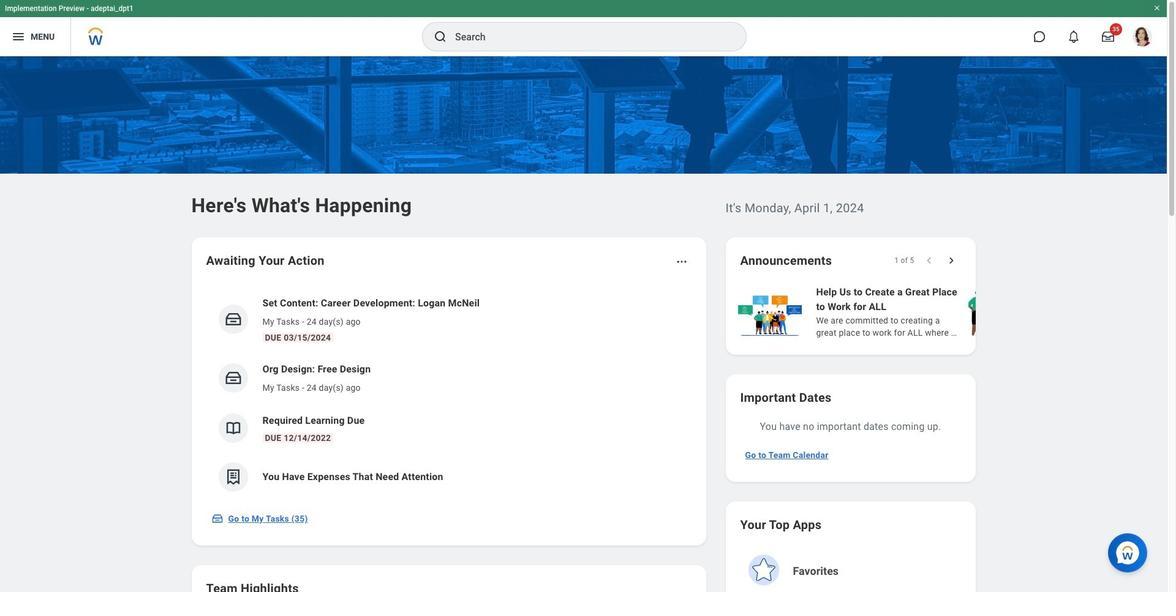 Task type: vqa. For each thing, say whether or not it's contained in the screenshot.
the data
no



Task type: describe. For each thing, give the bounding box(es) containing it.
chevron right small image
[[945, 255, 957, 267]]

chevron left small image
[[923, 255, 935, 267]]

dashboard expenses image
[[224, 469, 242, 487]]

inbox large image
[[1102, 31, 1114, 43]]

Search Workday  search field
[[455, 23, 721, 50]]



Task type: locate. For each thing, give the bounding box(es) containing it.
related actions image
[[675, 256, 688, 268]]

banner
[[0, 0, 1167, 56]]

profile logan mcneil image
[[1133, 27, 1152, 49]]

inbox image
[[211, 513, 223, 526]]

1 inbox image from the top
[[224, 311, 242, 329]]

inbox image
[[224, 311, 242, 329], [224, 369, 242, 388]]

0 vertical spatial inbox image
[[224, 311, 242, 329]]

list
[[735, 284, 1176, 341], [206, 287, 691, 502]]

search image
[[433, 29, 448, 44]]

2 inbox image from the top
[[224, 369, 242, 388]]

notifications large image
[[1068, 31, 1080, 43]]

book open image
[[224, 420, 242, 438]]

1 vertical spatial inbox image
[[224, 369, 242, 388]]

status
[[894, 256, 914, 266]]

1 horizontal spatial list
[[735, 284, 1176, 341]]

0 horizontal spatial list
[[206, 287, 691, 502]]

justify image
[[11, 29, 26, 44]]

main content
[[0, 56, 1176, 593]]

close environment banner image
[[1153, 4, 1161, 12]]



